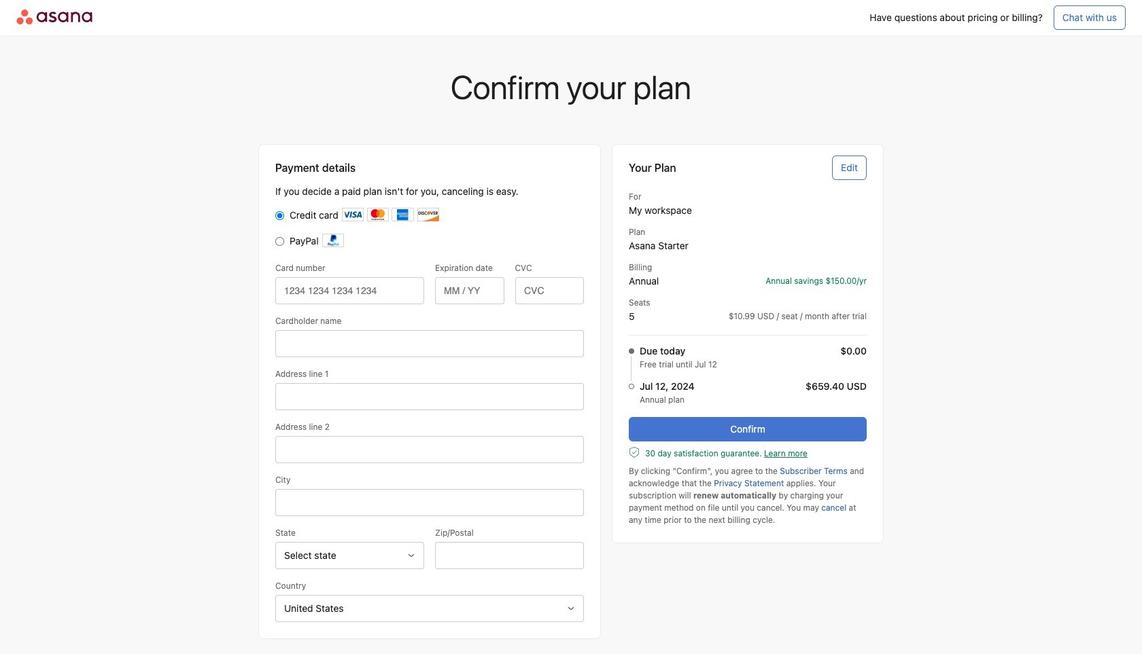 Task type: describe. For each thing, give the bounding box(es) containing it.
asana logo image
[[16, 9, 92, 24]]



Task type: vqa. For each thing, say whether or not it's contained in the screenshot.
tasks.
no



Task type: locate. For each thing, give the bounding box(es) containing it.
None text field
[[275, 383, 584, 411], [275, 436, 584, 464], [275, 490, 584, 517], [435, 543, 584, 570], [275, 383, 584, 411], [275, 436, 584, 464], [275, 490, 584, 517], [435, 543, 584, 570]]

None radio
[[275, 237, 284, 246]]

None text field
[[275, 330, 584, 358]]

None radio
[[275, 211, 284, 220]]

paypal image
[[322, 234, 344, 247]]

credit card image
[[342, 208, 439, 222]]



